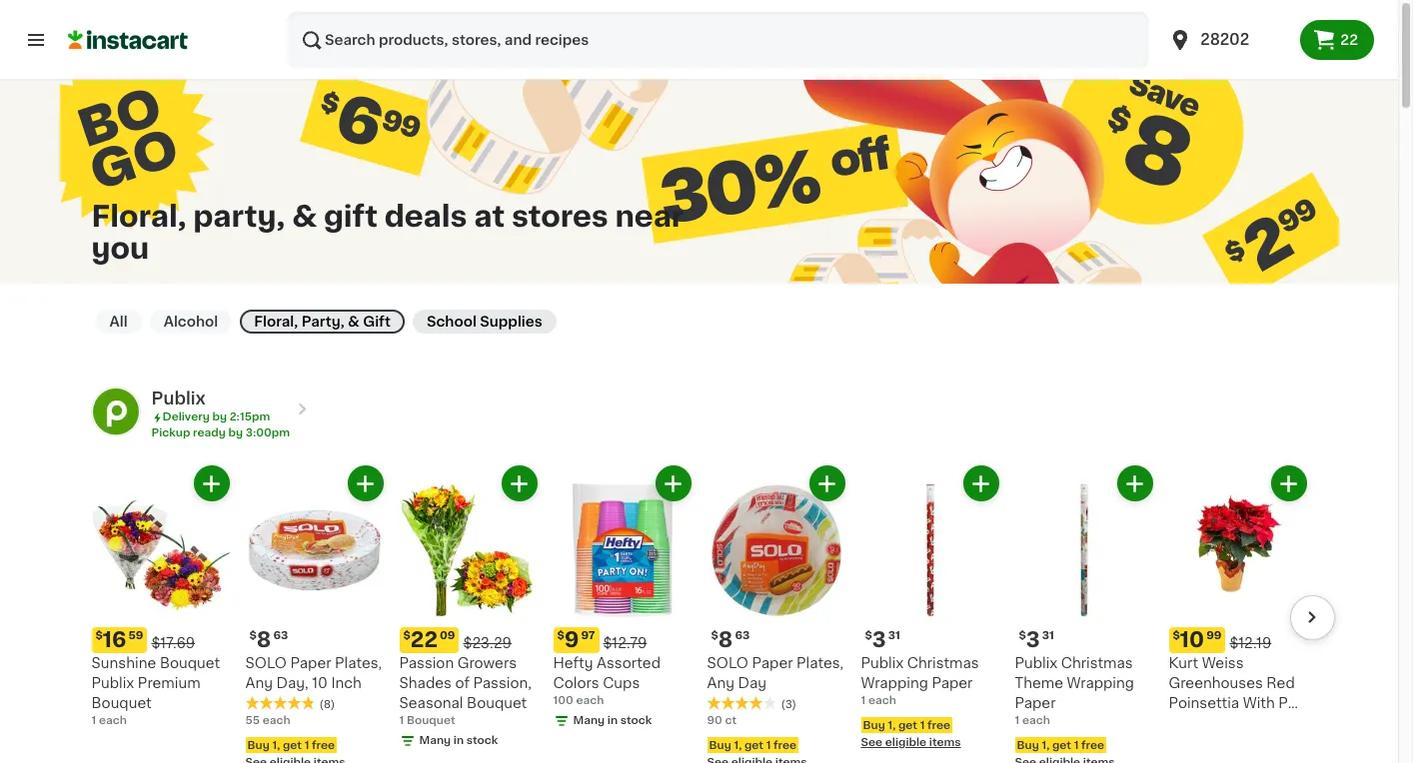 Task type: vqa. For each thing, say whether or not it's contained in the screenshot.
92103 popup button
no



Task type: describe. For each thing, give the bounding box(es) containing it.
instacart logo image
[[68, 28, 188, 52]]

7 product group from the left
[[1015, 466, 1153, 764]]

5 $ from the left
[[711, 631, 719, 642]]

many in stock for 9
[[573, 716, 652, 727]]

63 for day,
[[273, 631, 288, 642]]

bouquet down "sunshine"
[[91, 697, 152, 711]]

buy inside buy 1, get 1 free see eligible items
[[863, 720, 886, 731]]

get inside buy 1, get 1 free see eligible items
[[899, 720, 918, 731]]

09
[[440, 631, 455, 642]]

eligible
[[886, 738, 927, 749]]

pot
[[1279, 697, 1303, 711]]

party,
[[302, 315, 345, 329]]

solo for day,
[[245, 657, 287, 671]]

kurt weiss greenhouses red poinsettia with pot cove
[[1169, 657, 1303, 731]]

get for solo paper plates, any day, 10 inch
[[283, 740, 302, 751]]

$ 8 63 for solo paper plates, any day
[[711, 630, 750, 651]]

ready
[[193, 428, 226, 439]]

get for solo paper plates, any day
[[745, 740, 764, 751]]

6 product group from the left
[[861, 466, 999, 752]]

buy 1, get 1 free button for day
[[707, 737, 845, 764]]

buy for publix christmas theme wrapping paper
[[1017, 740, 1040, 751]]

10 inside solo paper plates, any day, 10 inch
[[312, 677, 328, 691]]

cove
[[1169, 717, 1206, 731]]

1, for solo paper plates, any day, 10 inch
[[272, 740, 280, 751]]

passion
[[399, 657, 454, 671]]

stores
[[512, 202, 609, 231]]

floral, party, & gift
[[254, 315, 391, 329]]

3 buy 1, get 1 free from the left
[[1017, 740, 1105, 751]]

publix christmas wrapping paper 1 each
[[861, 657, 979, 707]]

plates, for solo paper plates, any day
[[797, 657, 844, 671]]

alcohol
[[164, 315, 218, 329]]

all
[[109, 315, 128, 329]]

& for gift
[[292, 202, 317, 231]]

assorted
[[597, 657, 661, 671]]

buy 1, get 1 free see eligible items
[[861, 720, 961, 749]]

$12.79
[[603, 637, 647, 651]]

(8)
[[319, 700, 335, 711]]

alcohol link
[[150, 310, 232, 334]]

product group containing 9
[[553, 466, 691, 730]]

pickup ready by 3:00pm
[[151, 428, 290, 439]]

free for solo paper plates, any day, 10 inch
[[312, 740, 335, 751]]

3:00pm
[[246, 428, 290, 439]]

product group containing 16
[[91, 466, 229, 730]]

shades
[[399, 677, 452, 691]]

floral, party, & gift deals at stores near you main content
[[0, 0, 1399, 764]]

28202
[[1201, 32, 1250, 47]]

1, for solo paper plates, any day
[[734, 740, 742, 751]]

$ inside $ 10 99
[[1173, 631, 1181, 642]]

add image for publix christmas theme wrapping paper
[[1123, 471, 1148, 496]]

each inside $ 9 97 $12.79 hefty assorted colors cups 100 each
[[576, 696, 604, 707]]

2 28202 button from the left
[[1169, 12, 1289, 68]]

passion growers shades of passion, seasonal bouquet 1 bouquet
[[399, 657, 532, 727]]

deals
[[385, 202, 467, 231]]

pickup
[[151, 428, 190, 439]]

inch
[[331, 677, 362, 691]]

delivery by 2:15pm
[[162, 412, 270, 423]]

with
[[1243, 697, 1275, 711]]

product group containing 10
[[1169, 466, 1307, 731]]

90
[[707, 716, 723, 727]]

school supplies link
[[413, 310, 557, 334]]

1 vertical spatial by
[[228, 428, 243, 439]]

all link
[[95, 310, 142, 334]]

63 for day
[[735, 631, 750, 642]]

2 product group from the left
[[245, 466, 383, 764]]

1 inside buy 1, get 1 free see eligible items
[[920, 720, 925, 731]]

1 inside passion growers shades of passion, seasonal bouquet 1 bouquet
[[399, 716, 404, 727]]

bouquet down the '$17.69'
[[160, 657, 220, 671]]

1 down the day
[[766, 740, 771, 751]]

8 for solo paper plates, any day, 10 inch
[[257, 630, 271, 651]]

Search field
[[288, 12, 1149, 68]]

premium
[[138, 677, 201, 691]]

wrapping inside publix christmas theme wrapping paper 1 each
[[1067, 677, 1135, 691]]

$10.99 original price: $12.19 element
[[1169, 628, 1307, 654]]

55
[[245, 716, 260, 727]]

publix inside sunshine bouquet publix premium bouquet 1 each
[[91, 677, 134, 691]]

1, inside buy 1, get 1 free see eligible items
[[888, 720, 896, 731]]

$12.19
[[1230, 637, 1272, 651]]

$16.59 original price: $17.69 element
[[91, 628, 229, 654]]

cups
[[603, 677, 640, 691]]

publix for publix christmas theme wrapping paper 1 each
[[1015, 657, 1058, 671]]

free for publix christmas theme wrapping paper
[[1082, 740, 1105, 751]]

floral, party, & gift link
[[240, 310, 405, 334]]

solo paper plates, any day, 10 inch
[[245, 657, 382, 691]]

in for 9
[[608, 716, 618, 727]]

any for solo paper plates, any day
[[707, 677, 735, 691]]

$ 9 97 $12.79 hefty assorted colors cups 100 each
[[553, 630, 661, 707]]

items
[[930, 738, 961, 749]]

solo paper plates, any day
[[707, 657, 844, 691]]

item carousel region
[[63, 466, 1335, 764]]

poinsettia
[[1169, 697, 1240, 711]]

1 down publix christmas theme wrapping paper 1 each
[[1074, 740, 1079, 751]]

you
[[91, 234, 149, 263]]

$ inside $ 9 97 $12.79 hefty assorted colors cups 100 each
[[557, 631, 565, 642]]

paper inside solo paper plates, any day
[[752, 657, 793, 671]]

floral, party, & gift deals at stores near you
[[91, 202, 684, 263]]

of
[[455, 677, 470, 691]]

3 for publix christmas theme wrapping paper
[[1027, 630, 1041, 651]]

$ inside $ 16 59
[[95, 631, 103, 642]]

seasonal
[[399, 697, 463, 711]]

passion,
[[473, 677, 532, 691]]

16
[[103, 630, 126, 651]]

sunshine
[[91, 657, 156, 671]]



Task type: locate. For each thing, give the bounding box(es) containing it.
wrapping up buy 1, get 1 free see eligible items
[[861, 677, 929, 691]]

plates, for solo paper plates, any day, 10 inch
[[335, 657, 382, 671]]

$ 3 31 up publix christmas wrapping paper 1 each on the right
[[865, 630, 901, 651]]

1 plates, from the left
[[335, 657, 382, 671]]

bouquet
[[160, 657, 220, 671], [91, 697, 152, 711], [467, 697, 527, 711], [407, 716, 455, 727]]

1 product group from the left
[[91, 466, 229, 730]]

0 horizontal spatial add image
[[507, 471, 532, 496]]

each down colors
[[576, 696, 604, 707]]

plates, inside solo paper plates, any day
[[797, 657, 844, 671]]

2 any from the left
[[707, 677, 735, 691]]

8 for solo paper plates, any day
[[719, 630, 733, 651]]

add image for solo paper plates, any day, 10 inch
[[353, 471, 378, 496]]

party,
[[193, 202, 285, 231]]

$
[[95, 631, 103, 642], [249, 631, 257, 642], [403, 631, 411, 642], [557, 631, 565, 642], [711, 631, 719, 642], [865, 631, 873, 642], [1019, 631, 1027, 642], [1173, 631, 1181, 642]]

day,
[[277, 677, 309, 691]]

$ inside $ 22 09
[[403, 631, 411, 642]]

$ up theme
[[1019, 631, 1027, 642]]

paper
[[290, 657, 331, 671], [752, 657, 793, 671], [932, 677, 973, 691], [1015, 697, 1056, 711]]

in for growers
[[454, 736, 464, 747]]

free inside buy 1, get 1 free see eligible items
[[928, 720, 951, 731]]

day
[[738, 677, 767, 691]]

publix up delivery
[[151, 391, 206, 407]]

$ 8 63 for solo paper plates, any day, 10 inch
[[249, 630, 288, 651]]

2 63 from the left
[[735, 631, 750, 642]]

1 horizontal spatial buy 1, get 1 free
[[709, 740, 797, 751]]

buy 1, get 1 free for day,
[[247, 740, 335, 751]]

christmas inside publix christmas theme wrapping paper 1 each
[[1062, 657, 1133, 671]]

any left the day,
[[245, 677, 273, 691]]

any inside solo paper plates, any day
[[707, 677, 735, 691]]

many
[[573, 716, 605, 727], [419, 736, 451, 747]]

$ up solo paper plates, any day
[[711, 631, 719, 642]]

0 horizontal spatial 3
[[873, 630, 887, 651]]

4 product group from the left
[[553, 466, 691, 730]]

wrapping
[[861, 677, 929, 691], [1067, 677, 1135, 691]]

add image for publix christmas wrapping paper
[[969, 471, 994, 496]]

8 up solo paper plates, any day, 10 inch at the bottom of page
[[257, 630, 271, 651]]

31 up publix christmas wrapping paper 1 each on the right
[[889, 631, 901, 642]]

1 horizontal spatial wrapping
[[1067, 677, 1135, 691]]

1 any from the left
[[245, 677, 273, 691]]

$23.29
[[463, 637, 512, 651]]

each down "sunshine"
[[99, 716, 127, 727]]

paper inside solo paper plates, any day, 10 inch
[[290, 657, 331, 671]]

paper down theme
[[1015, 697, 1056, 711]]

4 $ from the left
[[557, 631, 565, 642]]

publix image
[[91, 388, 139, 436]]

$ up solo paper plates, any day, 10 inch at the bottom of page
[[249, 631, 257, 642]]

8
[[257, 630, 271, 651], [719, 630, 733, 651]]

1 3 from the left
[[873, 630, 887, 651]]

1 vertical spatial &
[[348, 315, 360, 329]]

1 down theme
[[1015, 716, 1020, 727]]

get up eligible at the bottom right of the page
[[899, 720, 918, 731]]

many for 9
[[573, 716, 605, 727]]

solo
[[245, 657, 287, 671], [707, 657, 749, 671]]

$ 8 63 up the day
[[711, 630, 750, 651]]

hefty
[[553, 657, 593, 671]]

$ 3 31 for publix christmas wrapping paper
[[865, 630, 901, 651]]

1 buy 1, get 1 free button from the left
[[245, 737, 383, 764]]

1 inside publix christmas wrapping paper 1 each
[[861, 696, 866, 707]]

stock for 9
[[621, 716, 652, 727]]

stock down cups
[[621, 716, 652, 727]]

plates, inside solo paper plates, any day, 10 inch
[[335, 657, 382, 671]]

many in stock for growers
[[419, 736, 498, 747]]

buy 1, get 1 free button
[[245, 737, 383, 764], [707, 737, 845, 764], [1015, 737, 1153, 764]]

1 horizontal spatial 8
[[719, 630, 733, 651]]

1 $ 8 63 from the left
[[249, 630, 288, 651]]

10
[[1181, 630, 1205, 651], [312, 677, 328, 691]]

0 vertical spatial in
[[608, 716, 618, 727]]

see
[[861, 738, 883, 749]]

& for gift
[[348, 315, 360, 329]]

22 inside item carousel 'region'
[[411, 630, 438, 651]]

1 down the day,
[[305, 740, 309, 751]]

solo inside solo paper plates, any day, 10 inch
[[245, 657, 287, 671]]

any inside solo paper plates, any day, 10 inch
[[245, 677, 273, 691]]

christmas for wrapping
[[1062, 657, 1133, 671]]

buy down theme
[[1017, 740, 1040, 751]]

add image for 22
[[507, 471, 532, 496]]

buy for solo paper plates, any day
[[709, 740, 732, 751]]

school
[[427, 315, 477, 329]]

0 horizontal spatial 31
[[889, 631, 901, 642]]

free down (3)
[[774, 740, 797, 751]]

0 horizontal spatial 63
[[273, 631, 288, 642]]

1 buy 1, get 1 free from the left
[[247, 740, 335, 751]]

0 horizontal spatial &
[[292, 202, 317, 231]]

$ 3 31 for publix christmas theme wrapping paper
[[1019, 630, 1055, 651]]

0 horizontal spatial 22
[[411, 630, 438, 651]]

1 horizontal spatial stock
[[621, 716, 652, 727]]

$ 22 09
[[403, 630, 455, 651]]

31 up theme
[[1043, 631, 1055, 642]]

product group containing 22
[[399, 466, 537, 750]]

publix down "sunshine"
[[91, 677, 134, 691]]

0 horizontal spatial 10
[[312, 677, 328, 691]]

by
[[212, 412, 227, 423], [228, 428, 243, 439]]

$ up passion
[[403, 631, 411, 642]]

add image
[[199, 471, 224, 496], [353, 471, 378, 496], [969, 471, 994, 496], [1123, 471, 1148, 496], [1277, 471, 1302, 496]]

1 31 from the left
[[889, 631, 901, 642]]

greenhouses
[[1169, 677, 1264, 691]]

2 solo from the left
[[707, 657, 749, 671]]

1,
[[888, 720, 896, 731], [272, 740, 280, 751], [734, 740, 742, 751], [1042, 740, 1050, 751]]

buy
[[863, 720, 886, 731], [247, 740, 270, 751], [709, 740, 732, 751], [1017, 740, 1040, 751]]

many down 100
[[573, 716, 605, 727]]

2 christmas from the left
[[1062, 657, 1133, 671]]

4 add image from the left
[[1123, 471, 1148, 496]]

2 $ from the left
[[249, 631, 257, 642]]

9
[[565, 630, 579, 651]]

3 add image from the left
[[815, 471, 840, 496]]

0 horizontal spatial $ 3 31
[[865, 630, 901, 651]]

3 add image from the left
[[969, 471, 994, 496]]

growers
[[458, 657, 517, 671]]

1 vertical spatial 10
[[312, 677, 328, 691]]

3 buy 1, get 1 free button from the left
[[1015, 737, 1153, 764]]

0 vertical spatial 22
[[1341, 33, 1359, 47]]

22 inside button
[[1341, 33, 1359, 47]]

christmas up theme
[[1062, 657, 1133, 671]]

0 vertical spatial by
[[212, 412, 227, 423]]

10 left 99
[[1181, 630, 1205, 651]]

0 vertical spatial stock
[[621, 716, 652, 727]]

by up pickup ready by 3:00pm
[[212, 412, 227, 423]]

2 plates, from the left
[[797, 657, 844, 671]]

$ up kurt
[[1173, 631, 1181, 642]]

2 3 from the left
[[1027, 630, 1041, 651]]

1 horizontal spatial many in stock
[[573, 716, 652, 727]]

1 horizontal spatial buy 1, get 1 free button
[[707, 737, 845, 764]]

buy 1, get 1 free down publix christmas theme wrapping paper 1 each
[[1017, 740, 1105, 751]]

school supplies
[[427, 315, 543, 329]]

1 vertical spatial many in stock
[[419, 736, 498, 747]]

1 horizontal spatial 10
[[1181, 630, 1205, 651]]

1, down ct
[[734, 740, 742, 751]]

63
[[273, 631, 288, 642], [735, 631, 750, 642]]

floral, up you
[[91, 202, 186, 231]]

$ 16 59
[[95, 630, 143, 651]]

wrapping right theme
[[1067, 677, 1135, 691]]

2 horizontal spatial add image
[[815, 471, 840, 496]]

2 add image from the left
[[661, 471, 686, 496]]

1 horizontal spatial 22
[[1341, 33, 1359, 47]]

1 8 from the left
[[257, 630, 271, 651]]

each inside publix christmas wrapping paper 1 each
[[869, 696, 897, 707]]

christmas for paper
[[908, 657, 979, 671]]

3 product group from the left
[[399, 466, 537, 750]]

floral, for floral, party, & gift
[[254, 315, 298, 329]]

free up items
[[928, 720, 951, 731]]

publix inside publix christmas wrapping paper 1 each
[[861, 657, 904, 671]]

1 vertical spatial many
[[419, 736, 451, 747]]

christmas up buy 1, get 1 free see eligible items
[[908, 657, 979, 671]]

supplies
[[480, 315, 543, 329]]

2:15pm
[[230, 412, 270, 423]]

colors
[[553, 677, 600, 691]]

get down the day
[[745, 740, 764, 751]]

0 horizontal spatial floral,
[[91, 202, 186, 231]]

10 up (8)
[[312, 677, 328, 691]]

in down cups
[[608, 716, 618, 727]]

$ up publix christmas wrapping paper 1 each on the right
[[865, 631, 873, 642]]

1 horizontal spatial any
[[707, 677, 735, 691]]

many down seasonal
[[419, 736, 451, 747]]

buy down 55 in the bottom of the page
[[247, 740, 270, 751]]

1 vertical spatial in
[[454, 736, 464, 747]]

1 up eligible at the bottom right of the page
[[920, 720, 925, 731]]

None search field
[[288, 12, 1149, 68]]

0 horizontal spatial by
[[212, 412, 227, 423]]

kurt
[[1169, 657, 1199, 671]]

0 vertical spatial many
[[573, 716, 605, 727]]

1 28202 button from the left
[[1157, 12, 1301, 68]]

63 up the day,
[[273, 631, 288, 642]]

1 add image from the left
[[199, 471, 224, 496]]

$ left "97"
[[557, 631, 565, 642]]

1, up eligible at the bottom right of the page
[[888, 720, 896, 731]]

$ 10 99
[[1173, 630, 1222, 651]]

1 wrapping from the left
[[861, 677, 929, 691]]

publix for publix christmas wrapping paper 1 each
[[861, 657, 904, 671]]

31 for publix christmas theme wrapping paper
[[1043, 631, 1055, 642]]

many in stock down cups
[[573, 716, 652, 727]]

3 for publix christmas wrapping paper
[[873, 630, 887, 651]]

at
[[474, 202, 505, 231]]

7 $ from the left
[[1019, 631, 1027, 642]]

solo up the day,
[[245, 657, 287, 671]]

many for growers
[[419, 736, 451, 747]]

59
[[128, 631, 143, 642]]

0 horizontal spatial any
[[245, 677, 273, 691]]

0 vertical spatial 10
[[1181, 630, 1205, 651]]

1 horizontal spatial &
[[348, 315, 360, 329]]

each inside publix christmas theme wrapping paper 1 each
[[1023, 716, 1051, 727]]

paper up the day
[[752, 657, 793, 671]]

weiss
[[1202, 657, 1244, 671]]

buy 1, get 1 free for day
[[709, 740, 797, 751]]

1 up see
[[861, 696, 866, 707]]

1 inside publix christmas theme wrapping paper 1 each
[[1015, 716, 1020, 727]]

1 horizontal spatial by
[[228, 428, 243, 439]]

solo up the day
[[707, 657, 749, 671]]

2 horizontal spatial buy 1, get 1 free button
[[1015, 737, 1153, 764]]

1 down "sunshine"
[[91, 716, 96, 727]]

product group
[[91, 466, 229, 730], [245, 466, 383, 764], [399, 466, 537, 750], [553, 466, 691, 730], [707, 466, 845, 764], [861, 466, 999, 752], [1015, 466, 1153, 764], [1169, 466, 1307, 731]]

2 buy 1, get 1 free button from the left
[[707, 737, 845, 764]]

buy 1, get 1 free down ct
[[709, 740, 797, 751]]

sunshine bouquet publix premium bouquet 1 each
[[91, 657, 220, 727]]

0 vertical spatial floral,
[[91, 202, 186, 231]]

red
[[1267, 677, 1295, 691]]

buy up see
[[863, 720, 886, 731]]

2 add image from the left
[[353, 471, 378, 496]]

floral, left "party,"
[[254, 315, 298, 329]]

free down (8)
[[312, 740, 335, 751]]

1 horizontal spatial 63
[[735, 631, 750, 642]]

0 vertical spatial many in stock
[[573, 716, 652, 727]]

0 horizontal spatial plates,
[[335, 657, 382, 671]]

publix inside publix christmas theme wrapping paper 1 each
[[1015, 657, 1058, 671]]

8 $ from the left
[[1173, 631, 1181, 642]]

add image for 9
[[661, 471, 686, 496]]

bouquet down passion,
[[467, 697, 527, 711]]

buy for solo paper plates, any day, 10 inch
[[247, 740, 270, 751]]

buy 1, get 1 free button for day,
[[245, 737, 383, 764]]

0 horizontal spatial buy 1, get 1 free
[[247, 740, 335, 751]]

0 vertical spatial &
[[292, 202, 317, 231]]

0 horizontal spatial $ 8 63
[[249, 630, 288, 651]]

1 horizontal spatial $ 3 31
[[1019, 630, 1055, 651]]

90 ct
[[707, 716, 737, 727]]

$ left 59
[[95, 631, 103, 642]]

stock down passion growers shades of passion, seasonal bouquet 1 bouquet
[[467, 736, 498, 747]]

1 add image from the left
[[507, 471, 532, 496]]

publix up buy 1, get 1 free see eligible items
[[861, 657, 904, 671]]

christmas inside publix christmas wrapping paper 1 each
[[908, 657, 979, 671]]

3
[[873, 630, 887, 651], [1027, 630, 1041, 651]]

$17.69
[[151, 637, 195, 651]]

1 horizontal spatial many
[[573, 716, 605, 727]]

1 vertical spatial 22
[[411, 630, 438, 651]]

0 horizontal spatial wrapping
[[861, 677, 929, 691]]

1 solo from the left
[[245, 657, 287, 671]]

get for publix christmas theme wrapping paper
[[1053, 740, 1072, 751]]

add image
[[507, 471, 532, 496], [661, 471, 686, 496], [815, 471, 840, 496]]

100
[[553, 696, 574, 707]]

buy 1, get 1 free button down (3)
[[707, 737, 845, 764]]

8 up solo paper plates, any day
[[719, 630, 733, 651]]

0 horizontal spatial in
[[454, 736, 464, 747]]

2 horizontal spatial buy 1, get 1 free
[[1017, 740, 1105, 751]]

1 horizontal spatial plates,
[[797, 657, 844, 671]]

paper inside publix christmas wrapping paper 1 each
[[932, 677, 973, 691]]

3 $ from the left
[[403, 631, 411, 642]]

1 christmas from the left
[[908, 657, 979, 671]]

1 horizontal spatial floral,
[[254, 315, 298, 329]]

(3)
[[781, 700, 797, 711]]

1 vertical spatial stock
[[467, 736, 498, 747]]

5 product group from the left
[[707, 466, 845, 764]]

theme
[[1015, 677, 1064, 691]]

1 horizontal spatial 31
[[1043, 631, 1055, 642]]

0 horizontal spatial many
[[419, 736, 451, 747]]

3 up publix christmas wrapping paper 1 each on the right
[[873, 630, 887, 651]]

publix up theme
[[1015, 657, 1058, 671]]

1 $ 3 31 from the left
[[865, 630, 901, 651]]

$ 8 63
[[249, 630, 288, 651], [711, 630, 750, 651]]

0 horizontal spatial christmas
[[908, 657, 979, 671]]

free for solo paper plates, any day
[[774, 740, 797, 751]]

1 $ from the left
[[95, 631, 103, 642]]

99
[[1207, 631, 1222, 642]]

$22.09 original price: $23.29 element
[[399, 628, 537, 654]]

1 horizontal spatial christmas
[[1062, 657, 1133, 671]]

each up see
[[869, 696, 897, 707]]

2 buy 1, get 1 free from the left
[[709, 740, 797, 751]]

christmas
[[908, 657, 979, 671], [1062, 657, 1133, 671]]

gift
[[324, 202, 378, 231]]

1 down seasonal
[[399, 716, 404, 727]]

1 horizontal spatial in
[[608, 716, 618, 727]]

in down seasonal
[[454, 736, 464, 747]]

stock for growers
[[467, 736, 498, 747]]

any
[[245, 677, 273, 691], [707, 677, 735, 691]]

63 up the day
[[735, 631, 750, 642]]

1 inside sunshine bouquet publix premium bouquet 1 each
[[91, 716, 96, 727]]

get down publix christmas theme wrapping paper 1 each
[[1053, 740, 1072, 751]]

solo for day
[[707, 657, 749, 671]]

$9.97 original price: $12.79 element
[[553, 628, 691, 654]]

97
[[581, 631, 595, 642]]

stock
[[621, 716, 652, 727], [467, 736, 498, 747]]

each right 55 in the bottom of the page
[[263, 716, 291, 727]]

$ 8 63 up the day,
[[249, 630, 288, 651]]

buy 1, get 1 free down 55 each
[[247, 740, 335, 751]]

1 horizontal spatial $ 8 63
[[711, 630, 750, 651]]

★★★★★
[[245, 697, 315, 711], [245, 697, 315, 711], [707, 697, 777, 711], [707, 697, 777, 711]]

buy down 90 ct on the bottom right
[[709, 740, 732, 751]]

2 8 from the left
[[719, 630, 733, 651]]

5 add image from the left
[[1277, 471, 1302, 496]]

floral,
[[91, 202, 186, 231], [254, 315, 298, 329]]

8 product group from the left
[[1169, 466, 1307, 731]]

0 horizontal spatial buy 1, get 1 free button
[[245, 737, 383, 764]]

buy 1, get 1 free button down publix christmas theme wrapping paper 1 each
[[1015, 737, 1153, 764]]

floral, for floral, party, & gift deals at stores near you
[[91, 202, 186, 231]]

0 horizontal spatial many in stock
[[419, 736, 498, 747]]

get
[[899, 720, 918, 731], [283, 740, 302, 751], [745, 740, 764, 751], [1053, 740, 1072, 751]]

1, for publix christmas theme wrapping paper
[[1042, 740, 1050, 751]]

28202 button
[[1157, 12, 1301, 68], [1169, 12, 1289, 68]]

floral, inside 'floral, party, & gift deals at stores near you'
[[91, 202, 186, 231]]

paper up the day,
[[290, 657, 331, 671]]

publix christmas theme wrapping paper 1 each
[[1015, 657, 1135, 727]]

buy 1, get 1 free button down (8)
[[245, 737, 383, 764]]

55 each
[[245, 716, 291, 727]]

$ 3 31 up theme
[[1019, 630, 1055, 651]]

1, down 55 each
[[272, 740, 280, 751]]

buy 1, get 1 free
[[247, 740, 335, 751], [709, 740, 797, 751], [1017, 740, 1105, 751]]

each inside sunshine bouquet publix premium bouquet 1 each
[[99, 716, 127, 727]]

1 horizontal spatial solo
[[707, 657, 749, 671]]

2 $ 3 31 from the left
[[1019, 630, 1055, 651]]

near
[[615, 202, 684, 231]]

1
[[861, 696, 866, 707], [91, 716, 96, 727], [399, 716, 404, 727], [1015, 716, 1020, 727], [920, 720, 925, 731], [305, 740, 309, 751], [766, 740, 771, 751], [1074, 740, 1079, 751]]

by down the 2:15pm at bottom left
[[228, 428, 243, 439]]

0 horizontal spatial solo
[[245, 657, 287, 671]]

any left the day
[[707, 677, 735, 691]]

0 horizontal spatial 8
[[257, 630, 271, 651]]

wrapping inside publix christmas wrapping paper 1 each
[[861, 677, 929, 691]]

get down 55 each
[[283, 740, 302, 751]]

1 vertical spatial floral,
[[254, 315, 298, 329]]

each down theme
[[1023, 716, 1051, 727]]

0 horizontal spatial stock
[[467, 736, 498, 747]]

any for solo paper plates, any day, 10 inch
[[245, 677, 273, 691]]

solo inside solo paper plates, any day
[[707, 657, 749, 671]]

2 $ 8 63 from the left
[[711, 630, 750, 651]]

1 63 from the left
[[273, 631, 288, 642]]

plates,
[[335, 657, 382, 671], [797, 657, 844, 671]]

2 31 from the left
[[1043, 631, 1055, 642]]

ct
[[725, 716, 737, 727]]

1 horizontal spatial add image
[[661, 471, 686, 496]]

1 horizontal spatial 3
[[1027, 630, 1041, 651]]

publix for publix
[[151, 391, 206, 407]]

1, down publix christmas theme wrapping paper 1 each
[[1042, 740, 1050, 751]]

3 up theme
[[1027, 630, 1041, 651]]

31 for publix christmas wrapping paper
[[889, 631, 901, 642]]

bouquet down seasonal
[[407, 716, 455, 727]]

paper inside publix christmas theme wrapping paper 1 each
[[1015, 697, 1056, 711]]

paper up items
[[932, 677, 973, 691]]

many in stock down seasonal
[[419, 736, 498, 747]]

31
[[889, 631, 901, 642], [1043, 631, 1055, 642]]

2 wrapping from the left
[[1067, 677, 1135, 691]]

delivery
[[162, 412, 210, 423]]

6 $ from the left
[[865, 631, 873, 642]]

free down publix christmas theme wrapping paper 1 each
[[1082, 740, 1105, 751]]

& inside 'floral, party, & gift deals at stores near you'
[[292, 202, 317, 231]]

22 button
[[1301, 20, 1375, 60]]

gift
[[363, 315, 391, 329]]



